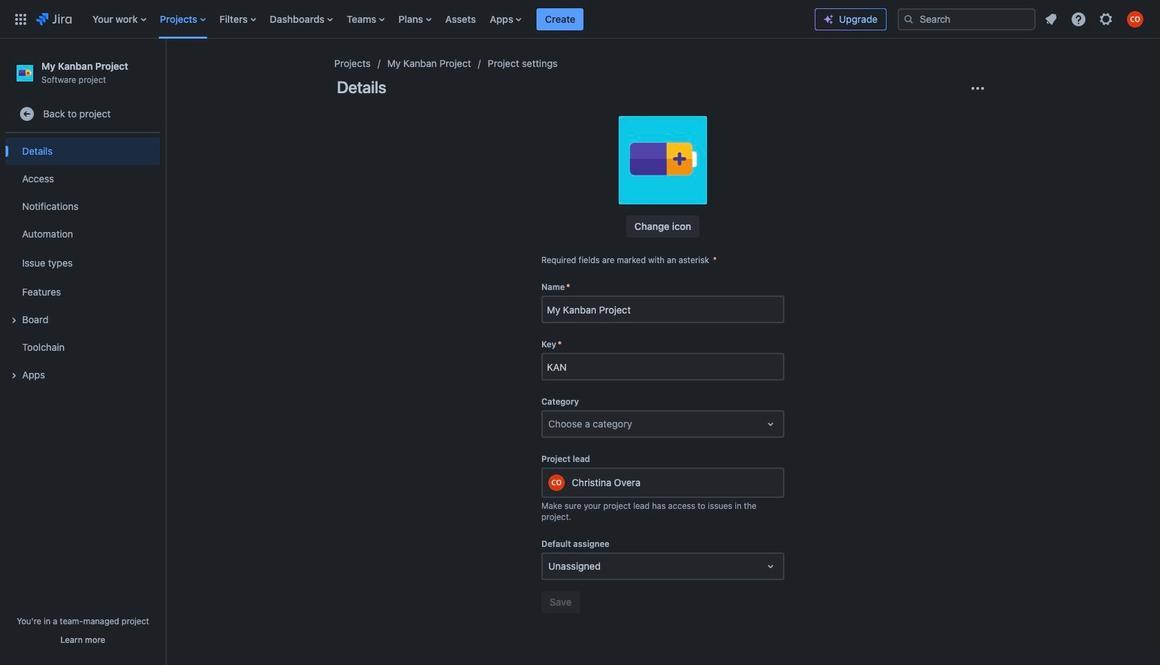 Task type: describe. For each thing, give the bounding box(es) containing it.
expand image
[[6, 368, 22, 384]]

expand image
[[6, 312, 22, 329]]

Search field
[[898, 8, 1036, 30]]

more image
[[970, 80, 986, 97]]

open image
[[763, 416, 779, 432]]

0 horizontal spatial list
[[85, 0, 815, 38]]

your profile and settings image
[[1127, 11, 1144, 27]]

sidebar navigation image
[[151, 55, 181, 83]]

primary element
[[8, 0, 815, 38]]



Task type: vqa. For each thing, say whether or not it's contained in the screenshot.
list
yes



Task type: locate. For each thing, give the bounding box(es) containing it.
None search field
[[898, 8, 1036, 30]]

None field
[[543, 297, 783, 322], [543, 354, 783, 379], [543, 297, 783, 322], [543, 354, 783, 379]]

sidebar element
[[0, 39, 166, 665]]

list
[[85, 0, 815, 38], [1039, 7, 1152, 31]]

jira image
[[36, 11, 72, 27], [36, 11, 72, 27]]

help image
[[1071, 11, 1087, 27]]

group
[[6, 133, 160, 393]]

list item
[[537, 0, 584, 38]]

settings image
[[1098, 11, 1115, 27]]

search image
[[903, 13, 915, 25]]

1 horizontal spatial list
[[1039, 7, 1152, 31]]

None text field
[[548, 417, 551, 431]]

None text field
[[548, 560, 551, 573]]

appswitcher icon image
[[12, 11, 29, 27]]

open image
[[763, 558, 779, 575]]

group inside the sidebar element
[[6, 133, 160, 393]]

notifications image
[[1043, 11, 1060, 27]]

banner
[[0, 0, 1160, 39]]

project avatar image
[[619, 116, 707, 204]]



